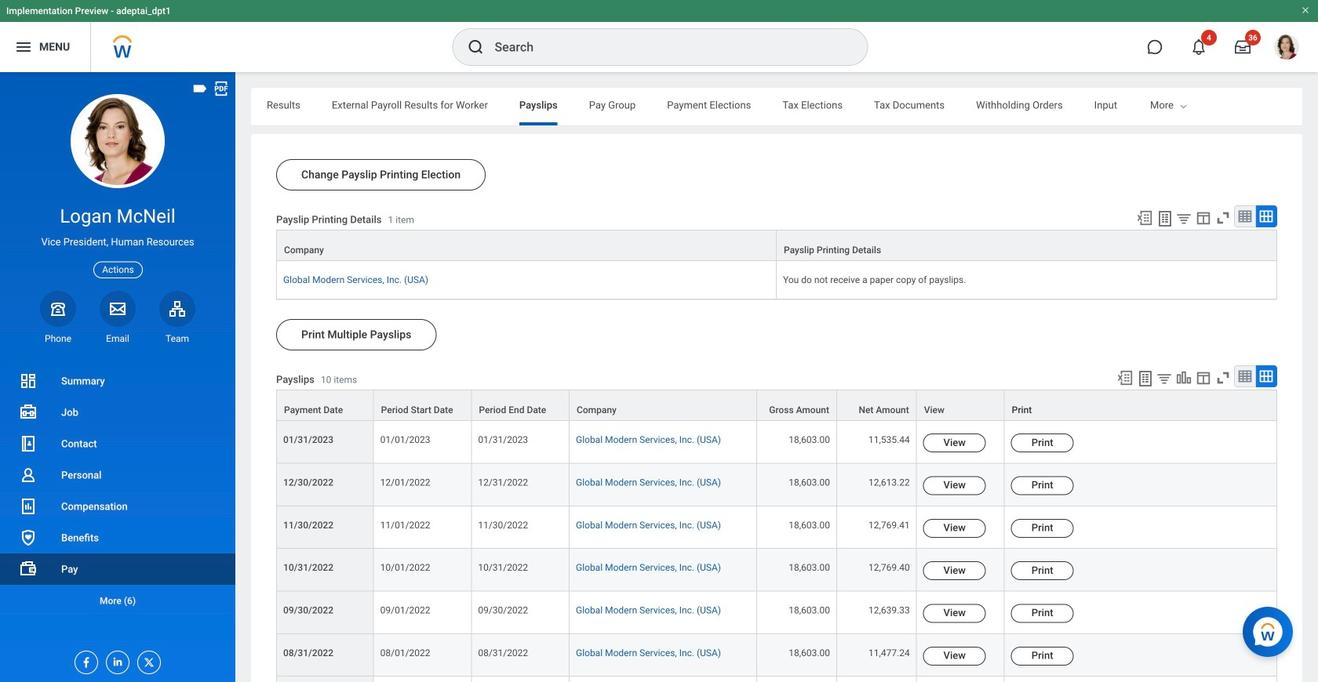 Task type: describe. For each thing, give the bounding box(es) containing it.
6 row from the top
[[276, 507, 1277, 549]]

3 row from the top
[[276, 390, 1277, 421]]

5 cell from the left
[[837, 677, 917, 683]]

notifications large image
[[1191, 39, 1207, 55]]

toolbar for 8th 'row' from the bottom of the page
[[1109, 366, 1277, 390]]

6 cell from the left
[[917, 677, 1005, 683]]

Search Workday  search field
[[495, 30, 835, 64]]

facebook image
[[75, 652, 93, 669]]

job image
[[19, 403, 38, 422]]

table image
[[1237, 209, 1253, 224]]

click to view/edit grid preferences image
[[1195, 370, 1212, 387]]

justify image
[[14, 38, 33, 56]]

phone image
[[47, 300, 69, 318]]

inbox large image
[[1235, 39, 1251, 55]]

7 row from the top
[[276, 549, 1277, 592]]

linkedin image
[[107, 652, 124, 668]]

2 cell from the left
[[472, 677, 570, 683]]

select to filter grid data image
[[1175, 210, 1193, 227]]

export to worksheets image for select to filter grid data icon
[[1156, 209, 1175, 228]]

summary image
[[19, 372, 38, 391]]

5 row from the top
[[276, 464, 1277, 507]]

click to view/edit grid preferences image
[[1195, 209, 1212, 227]]

contact image
[[19, 435, 38, 454]]

view worker - expand/collapse chart image
[[1175, 370, 1193, 387]]

1 fullscreen image from the top
[[1215, 209, 1232, 227]]

x image
[[138, 652, 155, 669]]

select to filter grid data image
[[1156, 370, 1173, 387]]

2 row from the top
[[276, 261, 1277, 300]]

4 row from the top
[[276, 421, 1277, 464]]

toolbar for first 'row' from the top of the page
[[1129, 206, 1277, 230]]



Task type: vqa. For each thing, say whether or not it's contained in the screenshot.
"Compensation" Image
yes



Task type: locate. For each thing, give the bounding box(es) containing it.
export to excel image
[[1136, 209, 1153, 227], [1117, 370, 1134, 387]]

export to excel image for select to filter grid data icon export to worksheets "icon"
[[1136, 209, 1153, 227]]

benefits image
[[19, 529, 38, 548]]

1 horizontal spatial export to worksheets image
[[1156, 209, 1175, 228]]

export to excel image left select to filter grid data image
[[1117, 370, 1134, 387]]

export to worksheets image for select to filter grid data image
[[1136, 370, 1155, 388]]

export to worksheets image
[[1156, 209, 1175, 228], [1136, 370, 1155, 388]]

export to excel image for export to worksheets "icon" related to select to filter grid data image
[[1117, 370, 1134, 387]]

expand table image
[[1259, 209, 1274, 224]]

fullscreen image
[[1215, 209, 1232, 227], [1215, 370, 1232, 387]]

view team image
[[168, 300, 187, 318]]

search image
[[466, 38, 485, 56]]

2 fullscreen image from the top
[[1215, 370, 1232, 387]]

0 vertical spatial export to worksheets image
[[1156, 209, 1175, 228]]

table image
[[1237, 369, 1253, 385]]

cell
[[374, 677, 472, 683], [472, 677, 570, 683], [570, 677, 757, 683], [757, 677, 837, 683], [837, 677, 917, 683], [917, 677, 1005, 683], [1005, 677, 1277, 683]]

row
[[276, 230, 1277, 262], [276, 261, 1277, 300], [276, 390, 1277, 421], [276, 421, 1277, 464], [276, 464, 1277, 507], [276, 507, 1277, 549], [276, 549, 1277, 592], [276, 592, 1277, 635], [276, 635, 1277, 677], [276, 677, 1277, 683]]

export to worksheets image left select to filter grid data icon
[[1156, 209, 1175, 228]]

1 cell from the left
[[374, 677, 472, 683]]

7 cell from the left
[[1005, 677, 1277, 683]]

email logan mcneil element
[[100, 333, 136, 345]]

toolbar
[[1129, 206, 1277, 230], [1109, 366, 1277, 390]]

view printable version (pdf) image
[[213, 80, 230, 97]]

9 row from the top
[[276, 635, 1277, 677]]

4 cell from the left
[[757, 677, 837, 683]]

0 vertical spatial fullscreen image
[[1215, 209, 1232, 227]]

navigation pane region
[[0, 72, 235, 683]]

expand table image
[[1259, 369, 1274, 385]]

list
[[0, 366, 235, 617]]

compensation image
[[19, 497, 38, 516]]

fullscreen image right click to view/edit grid preferences image
[[1215, 370, 1232, 387]]

8 row from the top
[[276, 592, 1277, 635]]

column header
[[276, 230, 777, 262]]

0 horizontal spatial export to worksheets image
[[1136, 370, 1155, 388]]

fullscreen image right click to view/edit grid preferences icon
[[1215, 209, 1232, 227]]

1 vertical spatial export to worksheets image
[[1136, 370, 1155, 388]]

1 horizontal spatial export to excel image
[[1136, 209, 1153, 227]]

0 horizontal spatial export to excel image
[[1117, 370, 1134, 387]]

personal image
[[19, 466, 38, 485]]

0 vertical spatial toolbar
[[1129, 206, 1277, 230]]

export to worksheets image left select to filter grid data image
[[1136, 370, 1155, 388]]

close environment banner image
[[1301, 5, 1310, 15]]

10 row from the top
[[276, 677, 1277, 683]]

banner
[[0, 0, 1318, 72]]

phone logan mcneil element
[[40, 333, 76, 345]]

export to excel image left select to filter grid data icon
[[1136, 209, 1153, 227]]

mail image
[[108, 300, 127, 318]]

pay image
[[19, 560, 38, 579]]

1 vertical spatial export to excel image
[[1117, 370, 1134, 387]]

1 vertical spatial fullscreen image
[[1215, 370, 1232, 387]]

3 cell from the left
[[570, 677, 757, 683]]

tag image
[[191, 80, 209, 97]]

profile logan mcneil image
[[1274, 35, 1299, 63]]

tab list
[[251, 88, 1318, 126]]

row header
[[276, 677, 374, 683]]

team logan mcneil element
[[159, 333, 195, 345]]

1 row from the top
[[276, 230, 1277, 262]]

1 vertical spatial toolbar
[[1109, 366, 1277, 390]]

0 vertical spatial export to excel image
[[1136, 209, 1153, 227]]



